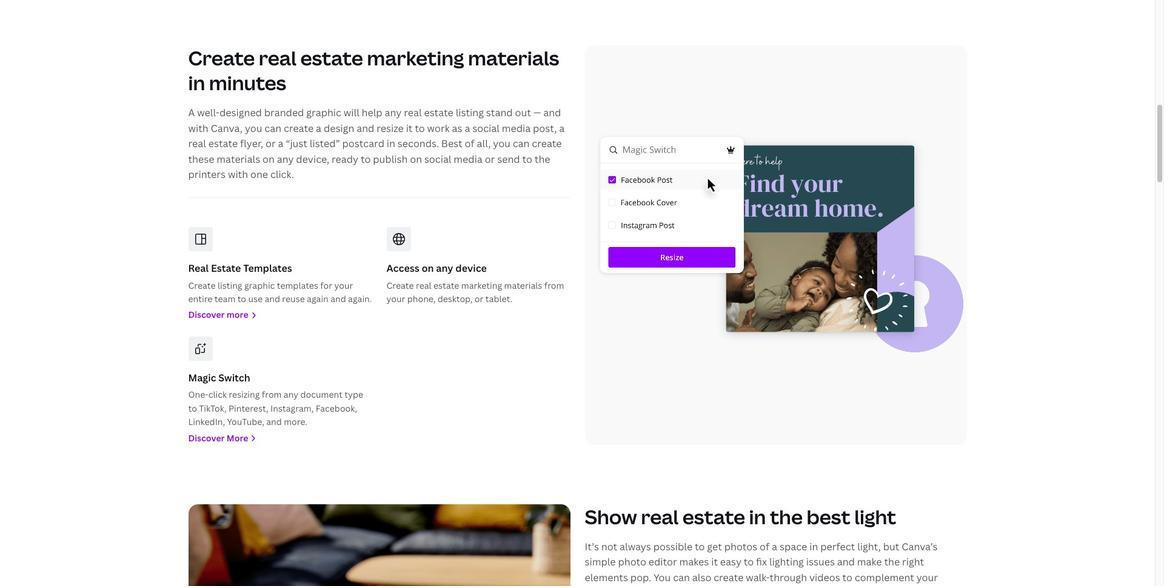 Task type: vqa. For each thing, say whether or not it's contained in the screenshot.
SCHOOL
no



Task type: describe. For each thing, give the bounding box(es) containing it.
walk-
[[746, 572, 770, 585]]

entire
[[188, 293, 212, 305]]

from inside one-click resizing from any document type to tiktok, pinterest, instagram, facebook, linkedin, youtube, and more.
[[262, 389, 282, 401]]

create inside create real estate marketing materials in minutes
[[188, 45, 255, 71]]

always
[[620, 541, 651, 554]]

team
[[215, 293, 235, 305]]

printers
[[188, 168, 226, 182]]

reuse
[[282, 293, 305, 305]]

will
[[344, 106, 359, 119]]

not
[[601, 541, 617, 554]]

access on any device create real estate marketing materials from your phone, desktop, or tablet.
[[387, 262, 564, 305]]

discover more link
[[188, 309, 372, 322]]

on down seconds.
[[410, 153, 422, 166]]

"just
[[286, 137, 307, 151]]

linkedin,
[[188, 417, 225, 428]]

also
[[692, 572, 711, 585]]

click
[[208, 389, 227, 401]]

work
[[427, 122, 450, 135]]

magic
[[188, 372, 216, 385]]

again
[[307, 293, 328, 305]]

show
[[585, 504, 637, 530]]

discover more
[[188, 309, 248, 321]]

to left fix
[[744, 556, 754, 569]]

and down for
[[331, 293, 346, 305]]

on inside access on any device create real estate marketing materials from your phone, desktop, or tablet.
[[422, 262, 434, 275]]

more.
[[284, 417, 307, 428]]

materials inside access on any device create real estate marketing materials from your phone, desktop, or tablet.
[[504, 280, 542, 291]]

it's
[[585, 541, 599, 554]]

listing inside real estate templates create listing graphic templates for your entire team to use and reuse again and again.
[[218, 280, 242, 291]]

1 horizontal spatial you
[[493, 137, 510, 151]]

a up listed"
[[316, 122, 321, 135]]

pop.
[[630, 572, 651, 585]]

in inside a well-designed branded graphic will help any real estate listing stand out — and with canva, you can create a design and resize it to work as a social media post, a real estate flyer, or a "just listed" postcard in seconds. best of all, you can create these materials on any device, ready to publish on social media or send to the printers with one click.
[[387, 137, 395, 151]]

these
[[188, 153, 214, 166]]

get
[[707, 541, 722, 554]]

a inside the "it's not always possible to get photos of a space in perfect light, but canva's simple photo editor makes it easy to fix lighting issues and make the right elements pop. you can also create walk-through videos to complement yo"
[[772, 541, 777, 554]]

out
[[515, 106, 531, 119]]

one
[[250, 168, 268, 182]]

tiktok,
[[199, 403, 227, 415]]

possible
[[653, 541, 693, 554]]

to right videos
[[842, 572, 852, 585]]

discover more link
[[188, 432, 372, 446]]

estate down canva,
[[208, 137, 238, 151]]

discover for discover more
[[188, 309, 225, 321]]

instagram,
[[270, 403, 314, 415]]

real up seconds.
[[404, 106, 422, 119]]

0 vertical spatial social
[[472, 122, 499, 135]]

videos
[[809, 572, 840, 585]]

estate up work
[[424, 106, 453, 119]]

send
[[497, 153, 520, 166]]

your inside real estate templates create listing graphic templates for your entire team to use and reuse again and again.
[[334, 280, 353, 291]]

example of easy resizing across channels for real estate marketing image
[[585, 45, 967, 446]]

editor
[[649, 556, 677, 569]]

make
[[857, 556, 882, 569]]

space
[[780, 541, 807, 554]]

elements
[[585, 572, 628, 585]]

magic switch
[[188, 372, 250, 385]]

ready
[[332, 153, 358, 166]]

all,
[[477, 137, 491, 151]]

pinterest,
[[229, 403, 268, 415]]

device,
[[296, 153, 329, 166]]

it inside a well-designed branded graphic will help any real estate listing stand out — and with canva, you can create a design and resize it to work as a social media post, a real estate flyer, or a "just listed" postcard in seconds. best of all, you can create these materials on any device, ready to publish on social media or send to the printers with one click.
[[406, 122, 413, 135]]

1 horizontal spatial can
[[513, 137, 530, 151]]

the inside the "it's not always possible to get photos of a space in perfect light, but canva's simple photo editor makes it easy to fix lighting issues and make the right elements pop. you can also create walk-through videos to complement yo"
[[884, 556, 900, 569]]

branded
[[264, 106, 304, 119]]

issues
[[806, 556, 835, 569]]

postcard
[[342, 137, 384, 151]]

phone,
[[407, 293, 436, 305]]

listing inside a well-designed branded graphic will help any real estate listing stand out — and with canva, you can create a design and resize it to work as a social media post, a real estate flyer, or a "just listed" postcard in seconds. best of all, you can create these materials on any device, ready to publish on social media or send to the printers with one click.
[[456, 106, 484, 119]]

templates
[[243, 262, 292, 275]]

create inside the "it's not always possible to get photos of a space in perfect light, but canva's simple photo editor makes it easy to fix lighting issues and make the right elements pop. you can also create walk-through videos to complement yo"
[[714, 572, 744, 585]]

resize
[[377, 122, 404, 135]]

0 vertical spatial with
[[188, 122, 208, 135]]

type
[[345, 389, 363, 401]]

the inside a well-designed branded graphic will help any real estate listing stand out — and with canva, you can create a design and resize it to work as a social media post, a real estate flyer, or a "just listed" postcard in seconds. best of all, you can create these materials on any device, ready to publish on social media or send to the printers with one click.
[[535, 153, 550, 166]]

and up postcard
[[357, 122, 374, 135]]

light,
[[857, 541, 881, 554]]

resizing
[[229, 389, 260, 401]]

real up possible
[[641, 504, 679, 530]]

makes
[[679, 556, 709, 569]]

lighting
[[769, 556, 804, 569]]

youtube,
[[227, 417, 264, 428]]

again.
[[348, 293, 372, 305]]

use
[[248, 293, 263, 305]]

0 horizontal spatial media
[[454, 153, 482, 166]]

click.
[[270, 168, 294, 182]]

it's not always possible to get photos of a space in perfect light, but canva's simple photo editor makes it easy to fix lighting issues and make the right elements pop. you can also create walk-through videos to complement yo
[[585, 541, 938, 587]]

create inside access on any device create real estate marketing materials from your phone, desktop, or tablet.
[[387, 280, 414, 291]]

a right as
[[465, 122, 470, 135]]

as
[[452, 122, 462, 135]]

create real estate marketing materials in minutes
[[188, 45, 559, 96]]

facebook,
[[316, 403, 357, 415]]

simple
[[585, 556, 616, 569]]

a well-designed branded graphic will help any real estate listing stand out — and with canva, you can create a design and resize it to work as a social media post, a real estate flyer, or a "just listed" postcard in seconds. best of all, you can create these materials on any device, ready to publish on social media or send to the printers with one click.
[[188, 106, 565, 182]]

stand
[[486, 106, 513, 119]]

help
[[362, 106, 382, 119]]

photo
[[618, 556, 646, 569]]

best
[[441, 137, 462, 151]]

to right send on the left of page
[[522, 153, 532, 166]]



Task type: locate. For each thing, give the bounding box(es) containing it.
canva,
[[211, 122, 243, 135]]

to inside one-click resizing from any document type to tiktok, pinterest, instagram, facebook, linkedin, youtube, and more.
[[188, 403, 197, 415]]

a left 'space'
[[772, 541, 777, 554]]

graphic inside real estate templates create listing graphic templates for your entire team to use and reuse again and again.
[[244, 280, 275, 291]]

1 vertical spatial marketing
[[461, 280, 502, 291]]

discover for discover more
[[188, 433, 225, 444]]

in up publish
[[387, 137, 395, 151]]

2 vertical spatial materials
[[504, 280, 542, 291]]

listed"
[[310, 137, 340, 151]]

2 vertical spatial create
[[714, 572, 744, 585]]

1 vertical spatial or
[[485, 153, 495, 166]]

0 horizontal spatial or
[[266, 137, 276, 151]]

access
[[387, 262, 419, 275]]

1 horizontal spatial the
[[770, 504, 803, 530]]

discover more
[[188, 433, 248, 444]]

1 horizontal spatial media
[[502, 122, 531, 135]]

create up well-
[[188, 45, 255, 71]]

2 horizontal spatial or
[[485, 153, 495, 166]]

graphic up use
[[244, 280, 275, 291]]

of
[[465, 137, 475, 151], [760, 541, 770, 554]]

1 vertical spatial from
[[262, 389, 282, 401]]

of up fix
[[760, 541, 770, 554]]

and right the —
[[543, 106, 561, 119]]

0 vertical spatial you
[[245, 122, 262, 135]]

templates
[[277, 280, 318, 291]]

discover down linkedin,
[[188, 433, 225, 444]]

the down post,
[[535, 153, 550, 166]]

create up "just
[[284, 122, 314, 135]]

the down but
[[884, 556, 900, 569]]

with down a
[[188, 122, 208, 135]]

0 horizontal spatial you
[[245, 122, 262, 135]]

social down the best
[[424, 153, 451, 166]]

post,
[[533, 122, 557, 135]]

marketing inside create real estate marketing materials in minutes
[[367, 45, 464, 71]]

estate up the get
[[683, 504, 745, 530]]

device
[[456, 262, 487, 275]]

photos
[[724, 541, 757, 554]]

design
[[324, 122, 354, 135]]

and down perfect
[[837, 556, 855, 569]]

of inside the "it's not always possible to get photos of a space in perfect light, but canva's simple photo editor makes it easy to fix lighting issues and make the right elements pop. you can also create walk-through videos to complement yo"
[[760, 541, 770, 554]]

1 vertical spatial social
[[424, 153, 451, 166]]

create down access
[[387, 280, 414, 291]]

0 horizontal spatial listing
[[218, 280, 242, 291]]

and right use
[[265, 293, 280, 305]]

to down postcard
[[361, 153, 371, 166]]

or right flyer, at the top of page
[[266, 137, 276, 151]]

you
[[654, 572, 671, 585]]

in up issues
[[809, 541, 818, 554]]

create down post,
[[532, 137, 562, 151]]

estate up the will
[[300, 45, 363, 71]]

or inside access on any device create real estate marketing materials from your phone, desktop, or tablet.
[[475, 293, 483, 305]]

materials up out
[[468, 45, 559, 71]]

with
[[188, 122, 208, 135], [228, 168, 248, 182]]

and inside one-click resizing from any document type to tiktok, pinterest, instagram, facebook, linkedin, youtube, and more.
[[266, 417, 282, 428]]

1 horizontal spatial or
[[475, 293, 483, 305]]

media down out
[[502, 122, 531, 135]]

0 vertical spatial media
[[502, 122, 531, 135]]

with left one
[[228, 168, 248, 182]]

to
[[415, 122, 425, 135], [361, 153, 371, 166], [522, 153, 532, 166], [237, 293, 246, 305], [188, 403, 197, 415], [695, 541, 705, 554], [744, 556, 754, 569], [842, 572, 852, 585]]

0 horizontal spatial from
[[262, 389, 282, 401]]

graphic
[[306, 106, 341, 119], [244, 280, 275, 291]]

media
[[502, 122, 531, 135], [454, 153, 482, 166]]

1 vertical spatial your
[[387, 293, 405, 305]]

discover down entire
[[188, 309, 225, 321]]

on right access
[[422, 262, 434, 275]]

can right you
[[673, 572, 690, 585]]

0 horizontal spatial create
[[284, 122, 314, 135]]

0 horizontal spatial it
[[406, 122, 413, 135]]

or down all,
[[485, 153, 495, 166]]

marketing
[[367, 45, 464, 71], [461, 280, 502, 291]]

light
[[854, 504, 896, 530]]

of inside a well-designed branded graphic will help any real estate listing stand out — and with canva, you can create a design and resize it to work as a social media post, a real estate flyer, or a "just listed" postcard in seconds. best of all, you can create these materials on any device, ready to publish on social media or send to the printers with one click.
[[465, 137, 475, 151]]

1 horizontal spatial your
[[387, 293, 405, 305]]

your right for
[[334, 280, 353, 291]]

and up discover more link
[[266, 417, 282, 428]]

real inside access on any device create real estate marketing materials from your phone, desktop, or tablet.
[[416, 280, 431, 291]]

the
[[535, 153, 550, 166], [770, 504, 803, 530], [884, 556, 900, 569]]

0 vertical spatial or
[[266, 137, 276, 151]]

2 horizontal spatial the
[[884, 556, 900, 569]]

estate inside create real estate marketing materials in minutes
[[300, 45, 363, 71]]

1 vertical spatial discover
[[188, 433, 225, 444]]

0 vertical spatial of
[[465, 137, 475, 151]]

estate
[[300, 45, 363, 71], [424, 106, 453, 119], [208, 137, 238, 151], [434, 280, 459, 291], [683, 504, 745, 530]]

real up these
[[188, 137, 206, 151]]

social
[[472, 122, 499, 135], [424, 153, 451, 166]]

to inside real estate templates create listing graphic templates for your entire team to use and reuse again and again.
[[237, 293, 246, 305]]

1 horizontal spatial from
[[544, 280, 564, 291]]

1 vertical spatial of
[[760, 541, 770, 554]]

0 vertical spatial from
[[544, 280, 564, 291]]

more
[[227, 433, 248, 444]]

well-
[[197, 106, 219, 119]]

the up 'space'
[[770, 504, 803, 530]]

0 vertical spatial your
[[334, 280, 353, 291]]

1 horizontal spatial social
[[472, 122, 499, 135]]

2 horizontal spatial can
[[673, 572, 690, 585]]

0 vertical spatial discover
[[188, 309, 225, 321]]

switch
[[218, 372, 250, 385]]

create
[[188, 45, 255, 71], [188, 280, 216, 291], [387, 280, 414, 291]]

1 horizontal spatial graphic
[[306, 106, 341, 119]]

a right post,
[[559, 122, 565, 135]]

seconds.
[[398, 137, 439, 151]]

2 vertical spatial the
[[884, 556, 900, 569]]

publish
[[373, 153, 408, 166]]

1 vertical spatial listing
[[218, 280, 242, 291]]

to up seconds.
[[415, 122, 425, 135]]

on up one
[[263, 153, 275, 166]]

canva's
[[902, 541, 938, 554]]

through
[[770, 572, 807, 585]]

it up seconds.
[[406, 122, 413, 135]]

any left device
[[436, 262, 453, 275]]

one-
[[188, 389, 208, 401]]

0 horizontal spatial with
[[188, 122, 208, 135]]

1 horizontal spatial create
[[532, 137, 562, 151]]

minutes
[[209, 70, 286, 96]]

materials inside create real estate marketing materials in minutes
[[468, 45, 559, 71]]

0 horizontal spatial social
[[424, 153, 451, 166]]

and
[[543, 106, 561, 119], [357, 122, 374, 135], [265, 293, 280, 305], [331, 293, 346, 305], [266, 417, 282, 428], [837, 556, 855, 569]]

1 vertical spatial create
[[532, 137, 562, 151]]

materials down flyer, at the top of page
[[217, 153, 260, 166]]

to left use
[[237, 293, 246, 305]]

best
[[807, 504, 850, 530]]

from
[[544, 280, 564, 291], [262, 389, 282, 401]]

real estate presentation example from canva on desktop image
[[188, 505, 570, 587]]

0 vertical spatial it
[[406, 122, 413, 135]]

one-click resizing from any document type to tiktok, pinterest, instagram, facebook, linkedin, youtube, and more.
[[188, 389, 363, 428]]

listing up team
[[218, 280, 242, 291]]

real estate templates create listing graphic templates for your entire team to use and reuse again and again.
[[188, 262, 372, 305]]

1 vertical spatial media
[[454, 153, 482, 166]]

1 discover from the top
[[188, 309, 225, 321]]

materials up tablet.
[[504, 280, 542, 291]]

1 vertical spatial with
[[228, 168, 248, 182]]

designed
[[219, 106, 262, 119]]

for
[[320, 280, 332, 291]]

1 vertical spatial materials
[[217, 153, 260, 166]]

right
[[902, 556, 924, 569]]

desktop,
[[438, 293, 473, 305]]

create up entire
[[188, 280, 216, 291]]

can inside the "it's not always possible to get photos of a space in perfect light, but canva's simple photo editor makes it easy to fix lighting issues and make the right elements pop. you can also create walk-through videos to complement yo"
[[673, 572, 690, 585]]

media down all,
[[454, 153, 482, 166]]

1 horizontal spatial with
[[228, 168, 248, 182]]

real inside create real estate marketing materials in minutes
[[259, 45, 296, 71]]

but
[[883, 541, 899, 554]]

tablet.
[[486, 293, 513, 305]]

1 horizontal spatial of
[[760, 541, 770, 554]]

2 horizontal spatial create
[[714, 572, 744, 585]]

2 vertical spatial can
[[673, 572, 690, 585]]

perfect
[[820, 541, 855, 554]]

0 horizontal spatial of
[[465, 137, 475, 151]]

1 vertical spatial can
[[513, 137, 530, 151]]

0 vertical spatial create
[[284, 122, 314, 135]]

0 vertical spatial listing
[[456, 106, 484, 119]]

any inside one-click resizing from any document type to tiktok, pinterest, instagram, facebook, linkedin, youtube, and more.
[[284, 389, 298, 401]]

real
[[259, 45, 296, 71], [404, 106, 422, 119], [188, 137, 206, 151], [416, 280, 431, 291], [641, 504, 679, 530]]

any up instagram,
[[284, 389, 298, 401]]

or left tablet.
[[475, 293, 483, 305]]

2 discover from the top
[[188, 433, 225, 444]]

1 vertical spatial it
[[711, 556, 718, 569]]

estate up desktop,
[[434, 280, 459, 291]]

0 horizontal spatial graphic
[[244, 280, 275, 291]]

social up all,
[[472, 122, 499, 135]]

real up 'branded'
[[259, 45, 296, 71]]

0 horizontal spatial your
[[334, 280, 353, 291]]

from inside access on any device create real estate marketing materials from your phone, desktop, or tablet.
[[544, 280, 564, 291]]

a left "just
[[278, 137, 283, 151]]

in up photos on the bottom
[[749, 504, 766, 530]]

flyer,
[[240, 137, 263, 151]]

0 horizontal spatial can
[[265, 122, 281, 135]]

marketing inside access on any device create real estate marketing materials from your phone, desktop, or tablet.
[[461, 280, 502, 291]]

graphic up design
[[306, 106, 341, 119]]

any up resize
[[385, 106, 402, 119]]

1 horizontal spatial it
[[711, 556, 718, 569]]

fix
[[756, 556, 767, 569]]

0 vertical spatial graphic
[[306, 106, 341, 119]]

document
[[300, 389, 343, 401]]

real
[[188, 262, 209, 275]]

you up send on the left of page
[[493, 137, 510, 151]]

any inside access on any device create real estate marketing materials from your phone, desktop, or tablet.
[[436, 262, 453, 275]]

real up phone,
[[416, 280, 431, 291]]

—
[[533, 106, 541, 119]]

can up send on the left of page
[[513, 137, 530, 151]]

0 vertical spatial can
[[265, 122, 281, 135]]

1 vertical spatial the
[[770, 504, 803, 530]]

in inside create real estate marketing materials in minutes
[[188, 70, 205, 96]]

to down one-
[[188, 403, 197, 415]]

estate inside access on any device create real estate marketing materials from your phone, desktop, or tablet.
[[434, 280, 459, 291]]

you
[[245, 122, 262, 135], [493, 137, 510, 151]]

complement
[[855, 572, 914, 585]]

estate
[[211, 262, 241, 275]]

your left phone,
[[387, 293, 405, 305]]

0 horizontal spatial the
[[535, 153, 550, 166]]

create inside real estate templates create listing graphic templates for your entire team to use and reuse again and again.
[[188, 280, 216, 291]]

it down the get
[[711, 556, 718, 569]]

to left the get
[[695, 541, 705, 554]]

1 vertical spatial you
[[493, 137, 510, 151]]

in
[[188, 70, 205, 96], [387, 137, 395, 151], [749, 504, 766, 530], [809, 541, 818, 554]]

easy
[[720, 556, 741, 569]]

create down easy
[[714, 572, 744, 585]]

a
[[188, 106, 195, 119]]

it inside the "it's not always possible to get photos of a space in perfect light, but canva's simple photo editor makes it easy to fix lighting issues and make the right elements pop. you can also create walk-through videos to complement yo"
[[711, 556, 718, 569]]

materials inside a well-designed branded graphic will help any real estate listing stand out — and with canva, you can create a design and resize it to work as a social media post, a real estate flyer, or a "just listed" postcard in seconds. best of all, you can create these materials on any device, ready to publish on social media or send to the printers with one click.
[[217, 153, 260, 166]]

1 horizontal spatial listing
[[456, 106, 484, 119]]

graphic inside a well-designed branded graphic will help any real estate listing stand out — and with canva, you can create a design and resize it to work as a social media post, a real estate flyer, or a "just listed" postcard in seconds. best of all, you can create these materials on any device, ready to publish on social media or send to the printers with one click.
[[306, 106, 341, 119]]

0 vertical spatial marketing
[[367, 45, 464, 71]]

show real estate in the best light
[[585, 504, 896, 530]]

1 vertical spatial graphic
[[244, 280, 275, 291]]

listing up as
[[456, 106, 484, 119]]

any up click.
[[277, 153, 294, 166]]

in up a
[[188, 70, 205, 96]]

you up flyer, at the top of page
[[245, 122, 262, 135]]

and inside the "it's not always possible to get photos of a space in perfect light, but canva's simple photo editor makes it easy to fix lighting issues and make the right elements pop. you can also create walk-through videos to complement yo"
[[837, 556, 855, 569]]

of left all,
[[465, 137, 475, 151]]

0 vertical spatial the
[[535, 153, 550, 166]]

in inside the "it's not always possible to get photos of a space in perfect light, but canva's simple photo editor makes it easy to fix lighting issues and make the right elements pop. you can also create walk-through videos to complement yo"
[[809, 541, 818, 554]]

more
[[227, 309, 248, 321]]

your inside access on any device create real estate marketing materials from your phone, desktop, or tablet.
[[387, 293, 405, 305]]

2 vertical spatial or
[[475, 293, 483, 305]]

0 vertical spatial materials
[[468, 45, 559, 71]]

can down 'branded'
[[265, 122, 281, 135]]



